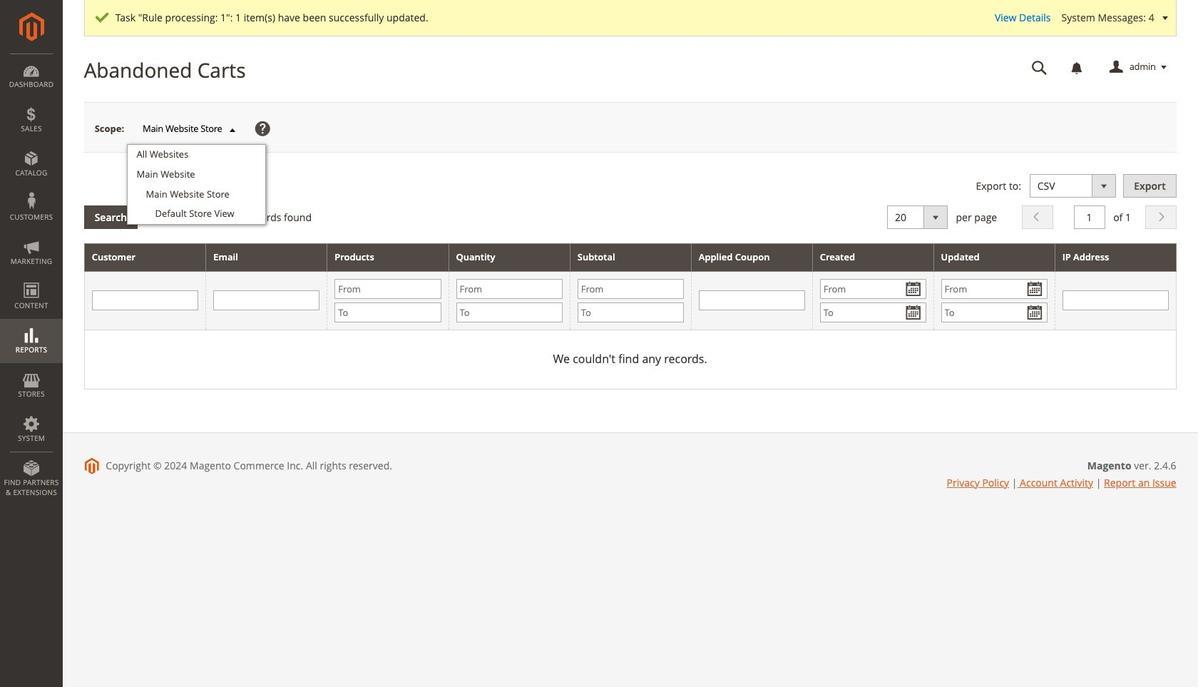 Task type: locate. For each thing, give the bounding box(es) containing it.
To text field
[[456, 302, 563, 322], [820, 302, 927, 322]]

1 horizontal spatial to text field
[[578, 302, 684, 322]]

1 horizontal spatial from text field
[[578, 279, 684, 299]]

0 horizontal spatial to text field
[[456, 302, 563, 322]]

magento admin panel image
[[19, 12, 44, 41]]

1 horizontal spatial from text field
[[820, 279, 927, 299]]

2 to text field from the left
[[820, 302, 927, 322]]

1 to text field from the left
[[335, 302, 441, 322]]

1 to text field from the left
[[456, 302, 563, 322]]

2 to text field from the left
[[578, 302, 684, 322]]

menu bar
[[0, 54, 63, 505]]

2 from text field from the left
[[578, 279, 684, 299]]

to text field for 3rd from text box from right
[[456, 302, 563, 322]]

to text field for 1st from text field from right
[[578, 302, 684, 322]]

None text field
[[1074, 206, 1106, 229], [92, 291, 199, 311], [214, 291, 320, 311], [699, 291, 805, 311], [1074, 206, 1106, 229], [92, 291, 199, 311], [214, 291, 320, 311], [699, 291, 805, 311]]

From text field
[[456, 279, 563, 299], [820, 279, 927, 299], [942, 279, 1048, 299]]

0 horizontal spatial from text field
[[456, 279, 563, 299]]

0 horizontal spatial to text field
[[335, 302, 441, 322]]

1 from text field from the left
[[456, 279, 563, 299]]

To text field
[[335, 302, 441, 322], [578, 302, 684, 322], [942, 302, 1048, 322]]

None text field
[[1022, 55, 1058, 80], [1063, 291, 1169, 311], [1022, 55, 1058, 80], [1063, 291, 1169, 311]]

to text field for 2nd from text box from right
[[820, 302, 927, 322]]

2 horizontal spatial from text field
[[942, 279, 1048, 299]]

0 horizontal spatial from text field
[[335, 279, 441, 299]]

3 to text field from the left
[[942, 302, 1048, 322]]

From text field
[[335, 279, 441, 299], [578, 279, 684, 299]]

to text field for 1st from text field from left
[[335, 302, 441, 322]]

1 horizontal spatial to text field
[[820, 302, 927, 322]]

2 horizontal spatial to text field
[[942, 302, 1048, 322]]



Task type: describe. For each thing, give the bounding box(es) containing it.
3 from text field from the left
[[942, 279, 1048, 299]]

2 from text field from the left
[[820, 279, 927, 299]]

to text field for third from text box from the left
[[942, 302, 1048, 322]]

1 from text field from the left
[[335, 279, 441, 299]]



